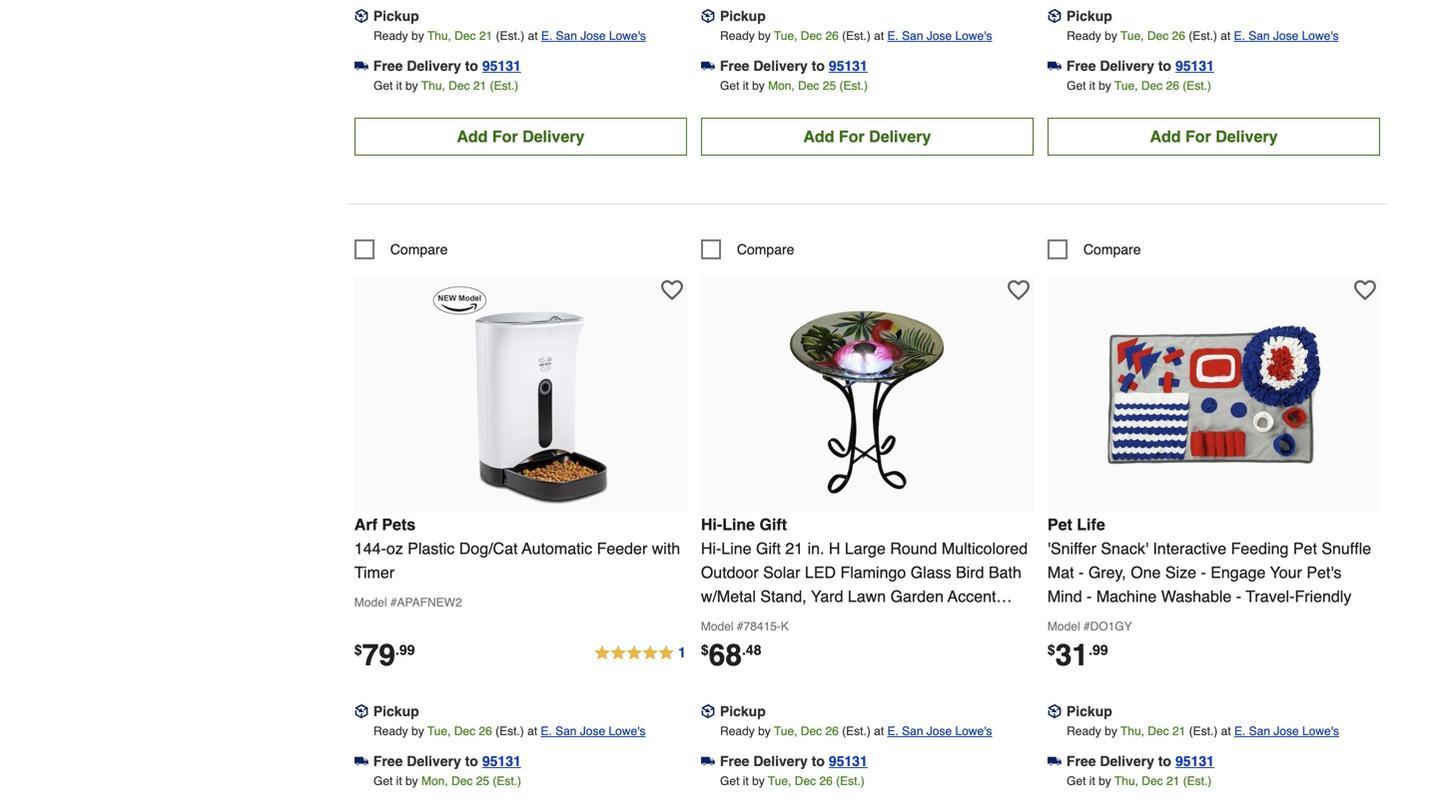 Task type: vqa. For each thing, say whether or not it's contained in the screenshot.
the topmost "on"
no



Task type: describe. For each thing, give the bounding box(es) containing it.
0 horizontal spatial get it by mon, dec 25 (est.)
[[374, 775, 521, 789]]

3 for from the left
[[1186, 127, 1211, 146]]

1 hi- from the top
[[701, 516, 722, 534]]

1 add from the left
[[457, 127, 488, 146]]

# for arf pets 144-oz plastic dog/cat automatic feeder with timer
[[390, 596, 397, 610]]

add for delivery for first 'add for delivery' button from left
[[457, 127, 585, 146]]

round
[[890, 540, 937, 558]]

compare for 5001890357 element
[[390, 242, 448, 258]]

1 add for delivery button from the left
[[354, 118, 687, 156]]

0 horizontal spatial truck filled image
[[354, 59, 368, 73]]

5013082673 element
[[1048, 240, 1141, 260]]

1 horizontal spatial get it by thu, dec 21 (est.)
[[1067, 775, 1212, 789]]

pet life 'sniffer snack' interactive feeding pet snuffle mat - grey, one size - engage your pet's mind - machine washable - travel-friendly
[[1048, 516, 1371, 606]]

1 vertical spatial pet
[[1293, 540, 1317, 558]]

.99 for 31
[[1089, 643, 1108, 659]]

1 vertical spatial truck filled image
[[1048, 755, 1062, 769]]

- right mind
[[1087, 588, 1092, 606]]

0 vertical spatial pet
[[1048, 516, 1072, 534]]

multicolored
[[942, 540, 1028, 558]]

w/metal
[[701, 588, 756, 606]]

pets
[[382, 516, 416, 534]]

compare for 5013649975 element
[[737, 242, 794, 258]]

pickup image for get it by tue, dec 26 (est.)
[[1048, 9, 1062, 23]]

2 heart outline image from the left
[[1008, 280, 1030, 302]]

68
[[709, 639, 742, 673]]

lawn
[[848, 588, 886, 606]]

144-
[[354, 540, 386, 558]]

h
[[829, 540, 840, 558]]

machine
[[1096, 588, 1157, 606]]

actual price $68.48 element
[[701, 639, 762, 673]]

bath
[[989, 564, 1022, 582]]

$ 31 .99
[[1048, 639, 1108, 673]]

1 vertical spatial line
[[721, 540, 752, 558]]

2 add for delivery button from the left
[[701, 118, 1034, 156]]

1 vertical spatial gift
[[756, 540, 781, 558]]

pickup image for get it by mon, dec 25 (est.)
[[354, 705, 368, 719]]

3 heart outline image from the left
[[1354, 280, 1376, 302]]

decor
[[701, 612, 744, 630]]

feeding
[[1231, 540, 1289, 558]]

21 inside hi-line gift hi-line gift 21 in. h large round multicolored outdoor solar led flamingo glass bird bath w/metal stand, yard lawn garden accent decor model # 78415-k $ 68 .48
[[785, 540, 803, 558]]

accent
[[948, 588, 996, 606]]

do1gy
[[1090, 620, 1132, 634]]

add for delivery for second 'add for delivery' button from the left
[[803, 127, 931, 146]]

1 for from the left
[[492, 127, 518, 146]]

0 vertical spatial 25
[[823, 79, 836, 93]]

one
[[1131, 564, 1161, 582]]

'sniffer
[[1048, 540, 1097, 558]]

interactive
[[1153, 540, 1227, 558]]

compare for 5013082673 element
[[1084, 242, 1141, 258]]

- right mat
[[1079, 564, 1084, 582]]

79
[[362, 639, 395, 673]]

.99 for 79
[[395, 643, 415, 659]]

solar
[[763, 564, 800, 582]]

model inside hi-line gift hi-line gift 21 in. h large round multicolored outdoor solar led flamingo glass bird bath w/metal stand, yard lawn garden accent decor model # 78415-k $ 68 .48
[[701, 620, 734, 634]]

mat
[[1048, 564, 1074, 582]]

size
[[1165, 564, 1197, 582]]

.48
[[742, 643, 762, 659]]

automatic
[[522, 540, 592, 558]]

plastic
[[408, 540, 455, 558]]

1 vertical spatial mon,
[[421, 775, 448, 789]]

hi-line gift hi-line gift 21 in. h large round multicolored outdoor solar led flamingo glass bird bath w/metal stand, yard lawn garden accent decor model # 78415-k $ 68 .48
[[701, 516, 1028, 673]]

0 horizontal spatial ready by thu, dec 21 (est.) at e. san jose lowe's
[[374, 29, 646, 43]]

0 horizontal spatial get it by tue, dec 26 (est.)
[[720, 775, 865, 789]]

timer
[[354, 564, 395, 582]]

5013649975 element
[[701, 240, 794, 260]]

1 button
[[593, 642, 687, 666]]

stand,
[[760, 588, 807, 606]]

grey,
[[1088, 564, 1126, 582]]



Task type: locate. For each thing, give the bounding box(es) containing it.
model for 'sniffer snack' interactive feeding pet snuffle mat - grey, one size - engage your pet's mind - machine washable - travel-friendly
[[1048, 620, 1080, 634]]

3 compare from the left
[[1084, 242, 1141, 258]]

oz
[[386, 540, 403, 558]]

your
[[1270, 564, 1302, 582]]

95131
[[482, 58, 521, 74], [829, 58, 868, 74], [1176, 58, 1214, 74], [482, 754, 521, 770], [829, 754, 868, 770], [1176, 754, 1214, 770]]

0 vertical spatial get it by thu, dec 21 (est.)
[[374, 79, 519, 93]]

2 hi- from the top
[[701, 540, 721, 558]]

1 horizontal spatial #
[[737, 620, 744, 634]]

flamingo
[[840, 564, 906, 582]]

21
[[479, 29, 493, 43], [473, 79, 487, 93], [785, 540, 803, 558], [1173, 725, 1186, 739], [1167, 775, 1180, 789]]

1 horizontal spatial add for delivery
[[803, 127, 931, 146]]

dec
[[455, 29, 476, 43], [801, 29, 822, 43], [1147, 29, 1169, 43], [449, 79, 470, 93], [798, 79, 819, 93], [1141, 79, 1163, 93], [454, 725, 475, 739], [801, 725, 822, 739], [1148, 725, 1169, 739], [451, 775, 473, 789], [795, 775, 816, 789], [1142, 775, 1163, 789]]

1 horizontal spatial get it by mon, dec 25 (est.)
[[720, 79, 868, 93]]

0 vertical spatial gift
[[760, 516, 787, 534]]

2 horizontal spatial add for delivery
[[1150, 127, 1278, 146]]

e. san jose lowe's button
[[541, 26, 646, 46], [887, 26, 992, 46], [1234, 26, 1339, 46], [541, 722, 646, 742], [887, 722, 992, 742], [1234, 722, 1339, 742]]

1
[[678, 645, 686, 661]]

1 horizontal spatial pet
[[1293, 540, 1317, 558]]

5001890357 element
[[354, 240, 448, 260]]

for
[[492, 127, 518, 146], [839, 127, 865, 146], [1186, 127, 1211, 146]]

get
[[374, 79, 393, 93], [720, 79, 739, 93], [1067, 79, 1086, 93], [374, 775, 393, 789], [720, 775, 739, 789], [1067, 775, 1086, 789]]

0 horizontal spatial for
[[492, 127, 518, 146]]

1 $ from the left
[[354, 643, 362, 659]]

(est.)
[[496, 29, 525, 43], [842, 29, 871, 43], [1189, 29, 1217, 43], [490, 79, 519, 93], [839, 79, 868, 93], [1183, 79, 1211, 93], [495, 725, 524, 739], [842, 725, 871, 739], [1189, 725, 1218, 739], [493, 775, 521, 789], [836, 775, 865, 789], [1183, 775, 1212, 789]]

$ inside $ 31 .99
[[1048, 643, 1055, 659]]

2 add for delivery from the left
[[803, 127, 931, 146]]

0 horizontal spatial heart outline image
[[661, 280, 683, 302]]

0 vertical spatial pickup image
[[1048, 9, 1062, 23]]

1 horizontal spatial 25
[[823, 79, 836, 93]]

add
[[457, 127, 488, 146], [803, 127, 834, 146], [1150, 127, 1181, 146]]

1 .99 from the left
[[395, 643, 415, 659]]

by
[[411, 29, 424, 43], [758, 29, 771, 43], [1105, 29, 1117, 43], [405, 79, 418, 93], [752, 79, 765, 93], [1099, 79, 1111, 93], [411, 725, 424, 739], [758, 725, 771, 739], [1105, 725, 1117, 739], [405, 775, 418, 789], [752, 775, 765, 789], [1099, 775, 1111, 789]]

with
[[652, 540, 680, 558]]

travel-
[[1246, 588, 1295, 606]]

get it by thu, dec 21 (est.)
[[374, 79, 519, 93], [1067, 775, 1212, 789]]

# down timer
[[390, 596, 397, 610]]

pet up pet's in the right of the page
[[1293, 540, 1317, 558]]

hi-
[[701, 516, 722, 534], [701, 540, 721, 558]]

pet's
[[1307, 564, 1342, 582]]

model
[[354, 596, 387, 610], [701, 620, 734, 634], [1048, 620, 1080, 634]]

hi-line gift hi-line gift 21 in. h large round multicolored outdoor solar led flamingo glass bird bath w/metal stand, yard lawn garden accent decor image
[[757, 286, 977, 505]]

1 vertical spatial ready by thu, dec 21 (est.) at e. san jose lowe's
[[1067, 725, 1339, 739]]

1 horizontal spatial truck filled image
[[1048, 755, 1062, 769]]

add for delivery for 1st 'add for delivery' button from right
[[1150, 127, 1278, 146]]

2 horizontal spatial heart outline image
[[1354, 280, 1376, 302]]

ready
[[374, 29, 408, 43], [720, 29, 755, 43], [1067, 29, 1101, 43], [374, 725, 408, 739], [720, 725, 755, 739], [1067, 725, 1101, 739]]

snack'
[[1101, 540, 1148, 558]]

arf pets 144-oz plastic dog/cat automatic feeder with timer
[[354, 516, 680, 582]]

.99 inside the $ 79 .99
[[395, 643, 415, 659]]

1 horizontal spatial ready by thu, dec 21 (est.) at e. san jose lowe's
[[1067, 725, 1339, 739]]

0 horizontal spatial $
[[354, 643, 362, 659]]

compare inside 5013082673 element
[[1084, 242, 1141, 258]]

$ for 79
[[354, 643, 362, 659]]

0 vertical spatial get it by tue, dec 26 (est.)
[[1067, 79, 1211, 93]]

# inside hi-line gift hi-line gift 21 in. h large round multicolored outdoor solar led flamingo glass bird bath w/metal stand, yard lawn garden accent decor model # 78415-k $ 68 .48
[[737, 620, 744, 634]]

$ down model # apafnew2
[[354, 643, 362, 659]]

$ right 1
[[701, 643, 709, 659]]

2 compare from the left
[[737, 242, 794, 258]]

$ inside hi-line gift hi-line gift 21 in. h large round multicolored outdoor solar led flamingo glass bird bath w/metal stand, yard lawn garden accent decor model # 78415-k $ 68 .48
[[701, 643, 709, 659]]

line
[[722, 516, 755, 534], [721, 540, 752, 558]]

2 horizontal spatial for
[[1186, 127, 1211, 146]]

mind
[[1048, 588, 1082, 606]]

snuffle
[[1322, 540, 1371, 558]]

free delivery to 95131
[[373, 58, 521, 74], [720, 58, 868, 74], [1067, 58, 1214, 74], [373, 754, 521, 770], [720, 754, 868, 770], [1067, 754, 1214, 770]]

$ for 31
[[1048, 643, 1055, 659]]

- right size
[[1201, 564, 1206, 582]]

0 horizontal spatial .99
[[395, 643, 415, 659]]

in.
[[808, 540, 824, 558]]

1 horizontal spatial $
[[701, 643, 709, 659]]

led
[[805, 564, 836, 582]]

2 horizontal spatial compare
[[1084, 242, 1141, 258]]

$ inside the $ 79 .99
[[354, 643, 362, 659]]

pet up "'sniffer"
[[1048, 516, 1072, 534]]

gift
[[760, 516, 787, 534], [756, 540, 781, 558]]

san
[[556, 29, 577, 43], [902, 29, 923, 43], [1249, 29, 1270, 43], [555, 725, 577, 739], [902, 725, 923, 739], [1249, 725, 1270, 739]]

0 horizontal spatial mon,
[[421, 775, 448, 789]]

.99 inside $ 31 .99
[[1089, 643, 1108, 659]]

arf
[[354, 516, 377, 534]]

tue,
[[774, 29, 797, 43], [1121, 29, 1144, 43], [1115, 79, 1138, 93], [427, 725, 451, 739], [774, 725, 797, 739], [768, 775, 791, 789]]

get it by tue, dec 26 (est.)
[[1067, 79, 1211, 93], [720, 775, 865, 789]]

- down engage
[[1236, 588, 1242, 606]]

pet
[[1048, 516, 1072, 534], [1293, 540, 1317, 558]]

2 for from the left
[[839, 127, 865, 146]]

heart outline image
[[661, 280, 683, 302], [1008, 280, 1030, 302], [1354, 280, 1376, 302]]

yard
[[811, 588, 843, 606]]

life
[[1077, 516, 1105, 534]]

1 vertical spatial pickup image
[[354, 705, 368, 719]]

bird
[[956, 564, 984, 582]]

1 heart outline image from the left
[[661, 280, 683, 302]]

#
[[390, 596, 397, 610], [737, 620, 744, 634], [1084, 620, 1090, 634]]

actual price $31.99 element
[[1048, 639, 1108, 673]]

0 vertical spatial truck filled image
[[354, 59, 368, 73]]

0 horizontal spatial pickup image
[[354, 705, 368, 719]]

.99
[[395, 643, 415, 659], [1089, 643, 1108, 659]]

-
[[1079, 564, 1084, 582], [1201, 564, 1206, 582], [1087, 588, 1092, 606], [1236, 588, 1242, 606]]

1 horizontal spatial mon,
[[768, 79, 795, 93]]

model for 144-oz plastic dog/cat automatic feeder with timer
[[354, 596, 387, 610]]

1 horizontal spatial compare
[[737, 242, 794, 258]]

0 horizontal spatial get it by thu, dec 21 (est.)
[[374, 79, 519, 93]]

2 horizontal spatial model
[[1048, 620, 1080, 634]]

1 horizontal spatial get it by tue, dec 26 (est.)
[[1067, 79, 1211, 93]]

95131 button
[[482, 56, 521, 76], [829, 56, 868, 76], [1176, 56, 1214, 76], [482, 752, 521, 772], [829, 752, 868, 772], [1176, 752, 1214, 772]]

3 add from the left
[[1150, 127, 1181, 146]]

1 horizontal spatial add for delivery button
[[701, 118, 1034, 156]]

# for pet life 'sniffer snack' interactive feeding pet snuffle mat - grey, one size - engage your pet's mind - machine washable - travel-friendly
[[1084, 620, 1090, 634]]

2 horizontal spatial add for delivery button
[[1048, 118, 1380, 156]]

2 add from the left
[[803, 127, 834, 146]]

$ down "model # do1gy"
[[1048, 643, 1055, 659]]

lowe's
[[609, 29, 646, 43], [955, 29, 992, 43], [1302, 29, 1339, 43], [609, 725, 646, 739], [955, 725, 992, 739], [1302, 725, 1339, 739]]

model up 68 in the bottom of the page
[[701, 620, 734, 634]]

1 add for delivery from the left
[[457, 127, 585, 146]]

pet life  'sniffer snack' interactive feeding pet snuffle mat - grey, one size - engage your pet's mind - machine washable - travel-friendly image
[[1104, 286, 1324, 505]]

0 horizontal spatial add for delivery
[[457, 127, 585, 146]]

1 vertical spatial get it by mon, dec 25 (est.)
[[374, 775, 521, 789]]

78415-
[[744, 620, 781, 634]]

0 vertical spatial line
[[722, 516, 755, 534]]

3 $ from the left
[[1048, 643, 1055, 659]]

0 horizontal spatial #
[[390, 596, 397, 610]]

dog/cat
[[459, 540, 518, 558]]

at
[[528, 29, 538, 43], [874, 29, 884, 43], [1221, 29, 1231, 43], [527, 725, 537, 739], [874, 725, 884, 739], [1221, 725, 1231, 739]]

washable
[[1161, 588, 1232, 606]]

0 vertical spatial hi-
[[701, 516, 722, 534]]

arf pets 144-oz plastic dog/cat automatic feeder with timer image
[[411, 286, 631, 505]]

.99 down model # apafnew2
[[395, 643, 415, 659]]

large
[[845, 540, 886, 558]]

1 horizontal spatial .99
[[1089, 643, 1108, 659]]

1 horizontal spatial model
[[701, 620, 734, 634]]

compare inside 5013649975 element
[[737, 242, 794, 258]]

outdoor
[[701, 564, 759, 582]]

# up $ 31 .99
[[1084, 620, 1090, 634]]

pickup image
[[1048, 9, 1062, 23], [354, 705, 368, 719]]

0 vertical spatial ready by thu, dec 21 (est.) at e. san jose lowe's
[[374, 29, 646, 43]]

0 horizontal spatial pet
[[1048, 516, 1072, 534]]

ready by thu, dec 21 (est.) at e. san jose lowe's
[[374, 29, 646, 43], [1067, 725, 1339, 739]]

truck filled image
[[701, 59, 715, 73], [1048, 59, 1062, 73], [354, 755, 368, 769], [701, 755, 715, 769]]

free
[[373, 58, 403, 74], [720, 58, 750, 74], [1067, 58, 1096, 74], [373, 754, 403, 770], [720, 754, 750, 770], [1067, 754, 1096, 770]]

# up the .48
[[737, 620, 744, 634]]

1 horizontal spatial heart outline image
[[1008, 280, 1030, 302]]

1 horizontal spatial for
[[839, 127, 865, 146]]

truck filled image
[[354, 59, 368, 73], [1048, 755, 1062, 769]]

glass
[[911, 564, 951, 582]]

1 horizontal spatial add
[[803, 127, 834, 146]]

friendly
[[1295, 588, 1352, 606]]

2 horizontal spatial add
[[1150, 127, 1181, 146]]

feeder
[[597, 540, 647, 558]]

5 stars image
[[593, 642, 687, 666]]

0 horizontal spatial compare
[[390, 242, 448, 258]]

3 add for delivery button from the left
[[1048, 118, 1380, 156]]

compare inside 5001890357 element
[[390, 242, 448, 258]]

model up '31'
[[1048, 620, 1080, 634]]

add for delivery button
[[354, 118, 687, 156], [701, 118, 1034, 156], [1048, 118, 1380, 156]]

2 $ from the left
[[701, 643, 709, 659]]

0 vertical spatial mon,
[[768, 79, 795, 93]]

1 vertical spatial get it by thu, dec 21 (est.)
[[1067, 775, 1212, 789]]

garden
[[891, 588, 944, 606]]

0 vertical spatial get it by mon, dec 25 (est.)
[[720, 79, 868, 93]]

get it by mon, dec 25 (est.)
[[720, 79, 868, 93], [374, 775, 521, 789]]

$ 79 .99
[[354, 639, 415, 673]]

actual price $79.99 element
[[354, 639, 415, 673]]

2 horizontal spatial #
[[1084, 620, 1090, 634]]

thu,
[[427, 29, 451, 43], [421, 79, 445, 93], [1121, 725, 1145, 739], [1115, 775, 1139, 789]]

2 .99 from the left
[[1089, 643, 1108, 659]]

engage
[[1211, 564, 1266, 582]]

$
[[354, 643, 362, 659], [701, 643, 709, 659], [1048, 643, 1055, 659]]

it
[[396, 79, 402, 93], [743, 79, 749, 93], [1089, 79, 1095, 93], [396, 775, 402, 789], [743, 775, 749, 789], [1089, 775, 1095, 789]]

k
[[781, 620, 789, 634]]

delivery
[[407, 58, 461, 74], [753, 58, 808, 74], [1100, 58, 1154, 74], [522, 127, 585, 146], [869, 127, 931, 146], [1216, 127, 1278, 146], [407, 754, 461, 770], [753, 754, 808, 770], [1100, 754, 1154, 770]]

model # apafnew2
[[354, 596, 462, 610]]

model down timer
[[354, 596, 387, 610]]

25
[[823, 79, 836, 93], [476, 775, 489, 789]]

1 vertical spatial hi-
[[701, 540, 721, 558]]

1 compare from the left
[[390, 242, 448, 258]]

.99 down "model # do1gy"
[[1089, 643, 1108, 659]]

pickup
[[373, 8, 419, 24], [720, 8, 766, 24], [1067, 8, 1112, 24], [373, 704, 419, 720], [720, 704, 766, 720], [1067, 704, 1112, 720]]

0 horizontal spatial add
[[457, 127, 488, 146]]

apafnew2
[[397, 596, 462, 610]]

model # do1gy
[[1048, 620, 1132, 634]]

0 horizontal spatial 25
[[476, 775, 489, 789]]

1 vertical spatial 25
[[476, 775, 489, 789]]

e.
[[541, 29, 553, 43], [887, 29, 899, 43], [1234, 29, 1245, 43], [541, 725, 552, 739], [887, 725, 899, 739], [1234, 725, 1246, 739]]

1 vertical spatial get it by tue, dec 26 (est.)
[[720, 775, 865, 789]]

ready by tue, dec 26 (est.) at e. san jose lowe's
[[720, 29, 992, 43], [1067, 29, 1339, 43], [374, 725, 646, 739], [720, 725, 992, 739]]

2 horizontal spatial $
[[1048, 643, 1055, 659]]

to
[[465, 58, 478, 74], [812, 58, 825, 74], [1158, 58, 1172, 74], [465, 754, 478, 770], [812, 754, 825, 770], [1158, 754, 1172, 770]]

0 horizontal spatial model
[[354, 596, 387, 610]]

1 horizontal spatial pickup image
[[1048, 9, 1062, 23]]

31
[[1055, 639, 1089, 673]]

pickup image
[[354, 9, 368, 23], [701, 9, 715, 23], [701, 705, 715, 719], [1048, 705, 1062, 719]]

0 horizontal spatial add for delivery button
[[354, 118, 687, 156]]

3 add for delivery from the left
[[1150, 127, 1278, 146]]

mon,
[[768, 79, 795, 93], [421, 775, 448, 789]]

jose
[[581, 29, 606, 43], [927, 29, 952, 43], [1273, 29, 1299, 43], [580, 725, 605, 739], [927, 725, 952, 739], [1274, 725, 1299, 739]]



